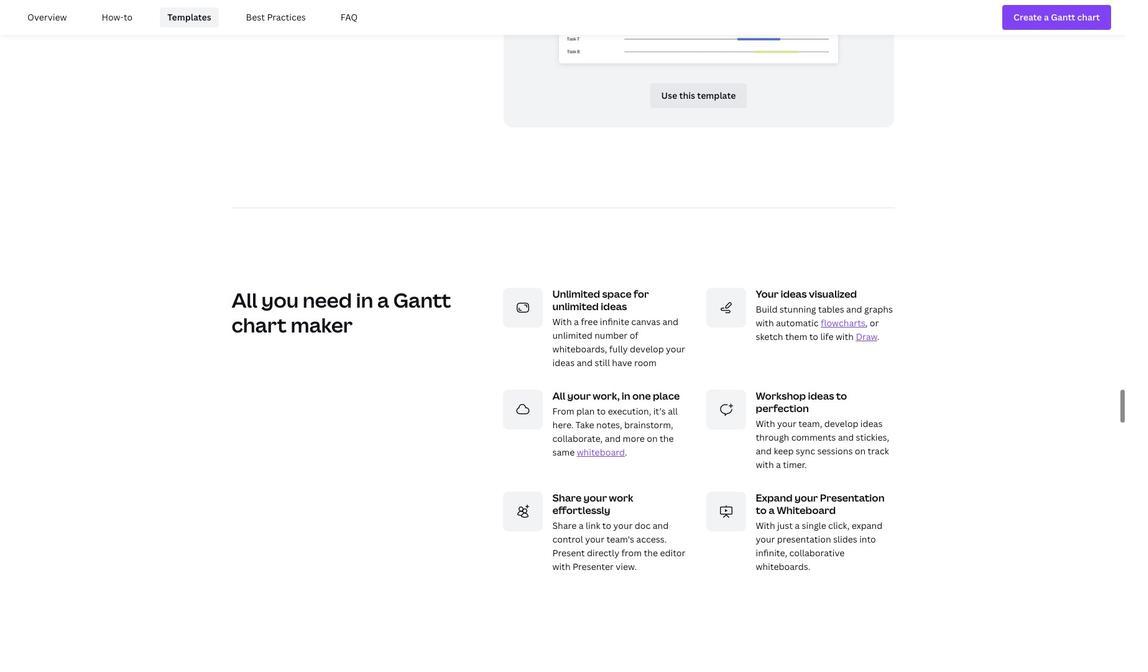 Task type: vqa. For each thing, say whether or not it's contained in the screenshot.
the search search field
no



Task type: describe. For each thing, give the bounding box(es) containing it.
maker
[[291, 311, 353, 338]]

your ideas visualized
[[756, 287, 857, 301]]

link
[[586, 520, 600, 531]]

draw .
[[856, 331, 880, 342]]

build stunning tables and graphs with automatic
[[756, 303, 893, 329]]

ideas inside with your team, develop ideas through comments and stickies, and keep sync sessions on track with a timer.
[[861, 418, 883, 430]]

graphs
[[864, 303, 893, 315]]

present
[[553, 547, 585, 559]]

number
[[595, 329, 628, 341]]

brainstorm,
[[624, 419, 673, 431]]

need
[[303, 286, 352, 313]]

perfection
[[756, 402, 809, 415]]

a left whiteboard
[[769, 504, 775, 517]]

unlimited space for unlimited ideas image
[[503, 288, 543, 328]]

ideas up stunning on the right
[[781, 287, 807, 301]]

flowcharts
[[821, 317, 866, 329]]

ideas up infinite
[[601, 300, 627, 313]]

. for whiteboard .
[[625, 446, 627, 458]]

gantt
[[393, 286, 451, 313]]

your inside unlimited space for unlimited ideas with a free infinite canvas and unlimited number of whiteboards, fully develop your ideas and still have room
[[666, 343, 685, 355]]

how-
[[102, 11, 124, 23]]

expand
[[756, 491, 793, 505]]

a inside all you need in a gantt chart maker
[[377, 286, 389, 313]]

practices
[[267, 11, 306, 23]]

in for a
[[356, 286, 373, 313]]

track
[[868, 445, 889, 457]]

best practices button
[[234, 2, 318, 32]]

your up team's
[[613, 520, 633, 531]]

of
[[630, 329, 638, 341]]

stickies,
[[856, 431, 889, 443]]

and inside share your work effortlessly share a link to your doc and control your team's access. present directly from the editor with presenter view.
[[653, 520, 669, 531]]

draw link
[[856, 331, 877, 342]]

share your work effortlessly image
[[503, 492, 543, 531]]

to inside "workshop ideas to perfection"
[[836, 389, 847, 403]]

all your work, in one place
[[553, 389, 680, 403]]

team's
[[607, 533, 634, 545]]

best practices link
[[239, 7, 313, 27]]

doc
[[635, 520, 651, 531]]

into
[[859, 533, 876, 545]]

view.
[[616, 561, 637, 573]]

room
[[634, 357, 657, 369]]

workshop ideas to perfection image
[[706, 390, 746, 430]]

your inside with your team, develop ideas through comments and stickies, and keep sync sessions on track with a timer.
[[777, 418, 796, 430]]

ideas down whiteboards,
[[553, 357, 575, 369]]

it's
[[653, 405, 666, 417]]

a inside share your work effortlessly share a link to your doc and control your team's access. present directly from the editor with presenter view.
[[579, 520, 584, 531]]

your left work
[[584, 491, 607, 505]]

your
[[756, 287, 779, 301]]

one
[[632, 389, 651, 403]]

still
[[595, 357, 610, 369]]

editor
[[660, 547, 686, 559]]

whiteboards.
[[756, 561, 810, 573]]

with inside expand your presentation to a whiteboard with just a single click, expand your presentation slides into infinite, collaborative whiteboards.
[[756, 520, 775, 531]]

the inside from plan to execution, it's all here. take notes, brainstorm, collaborate, and more on the same
[[660, 433, 674, 444]]

expand
[[852, 520, 883, 531]]

templates button
[[155, 2, 224, 32]]

develop inside with your team, develop ideas through comments and stickies, and keep sync sessions on track with a timer.
[[824, 418, 858, 430]]

1 share from the top
[[553, 491, 582, 505]]

your up infinite, in the right bottom of the page
[[756, 533, 775, 545]]

with inside , or sketch them to life with
[[836, 331, 854, 342]]

, or sketch them to life with
[[756, 317, 879, 342]]

unlimited
[[553, 287, 600, 301]]

to inside from plan to execution, it's all here. take notes, brainstorm, collaborate, and more on the same
[[597, 405, 606, 417]]

expand your presentation to a whiteboard image
[[706, 492, 746, 531]]

to inside share your work effortlessly share a link to your doc and control your team's access. present directly from the editor with presenter view.
[[602, 520, 611, 531]]

page section links element
[[0, 0, 1126, 35]]

to inside expand your presentation to a whiteboard with just a single click, expand your presentation slides into infinite, collaborative whiteboards.
[[756, 504, 767, 517]]

2 share from the top
[[553, 520, 577, 531]]

unlimited space for unlimited ideas with a free infinite canvas and unlimited number of whiteboards, fully develop your ideas and still have room
[[553, 287, 685, 369]]

presentation
[[777, 533, 831, 545]]

access.
[[636, 533, 667, 545]]

on for sessions
[[855, 445, 866, 457]]

collaborate,
[[553, 433, 603, 444]]

space
[[602, 287, 632, 301]]

all
[[668, 405, 678, 417]]

team,
[[799, 418, 822, 430]]

all you need in a gantt chart maker
[[232, 286, 451, 338]]

flowcharts link
[[821, 317, 866, 329]]

a inside unlimited space for unlimited ideas with a free infinite canvas and unlimited number of whiteboards, fully develop your ideas and still have room
[[574, 316, 579, 328]]

execution,
[[608, 405, 651, 417]]

whiteboard
[[777, 504, 836, 517]]

workshop
[[756, 389, 806, 403]]

all for all your work, in one place
[[553, 389, 565, 403]]

collaborative
[[789, 547, 845, 559]]

whiteboards,
[[553, 343, 607, 355]]

best
[[246, 11, 265, 23]]

. for draw .
[[877, 331, 880, 342]]

take
[[576, 419, 594, 431]]

expand your presentation to a whiteboard with just a single click, expand your presentation slides into infinite, collaborative whiteboards.
[[756, 491, 885, 573]]

control
[[553, 533, 583, 545]]

build
[[756, 303, 778, 315]]

how-to
[[102, 11, 133, 23]]

sync
[[796, 445, 815, 457]]

chart
[[232, 311, 287, 338]]

life
[[820, 331, 834, 342]]



Task type: locate. For each thing, give the bounding box(es) containing it.
on down brainstorm,
[[647, 433, 658, 444]]

sessions
[[817, 445, 853, 457]]

infinite
[[600, 316, 629, 328]]

with down build
[[756, 317, 774, 329]]

best practices
[[246, 11, 306, 23]]

1 vertical spatial the
[[644, 547, 658, 559]]

stunning
[[780, 303, 816, 315]]

whiteboard link
[[577, 446, 625, 458]]

unlimited
[[553, 300, 599, 313], [553, 329, 592, 341]]

to left life
[[809, 331, 818, 342]]

1 unlimited from the top
[[553, 300, 599, 313]]

your up place
[[666, 343, 685, 355]]

through
[[756, 431, 789, 443]]

your down link
[[585, 533, 604, 545]]

all
[[232, 286, 257, 313], [553, 389, 565, 403]]

1 vertical spatial all
[[553, 389, 565, 403]]

to up with your team, develop ideas through comments and stickies, and keep sync sessions on track with a timer. on the right bottom of the page
[[836, 389, 847, 403]]

for
[[634, 287, 649, 301]]

and down whiteboards,
[[577, 357, 593, 369]]

to right plan
[[597, 405, 606, 417]]

1 horizontal spatial .
[[877, 331, 880, 342]]

1 vertical spatial in
[[622, 389, 630, 403]]

ideas up stickies,
[[861, 418, 883, 430]]

and up flowcharts
[[846, 303, 862, 315]]

faq
[[341, 11, 358, 23]]

with inside with your team, develop ideas through comments and stickies, and keep sync sessions on track with a timer.
[[756, 459, 774, 471]]

to right expand your presentation to a whiteboard image
[[756, 504, 767, 517]]

here.
[[553, 419, 574, 431]]

1 horizontal spatial all
[[553, 389, 565, 403]]

to inside , or sketch them to life with
[[809, 331, 818, 342]]

the down brainstorm,
[[660, 433, 674, 444]]

infinite,
[[756, 547, 787, 559]]

how-to button
[[89, 2, 145, 32]]

overview button
[[15, 2, 79, 32]]

or
[[870, 317, 879, 329]]

plan
[[576, 405, 595, 417]]

same
[[553, 446, 575, 458]]

with left free on the right of page
[[553, 316, 572, 328]]

on for more
[[647, 433, 658, 444]]

1 horizontal spatial on
[[855, 445, 866, 457]]

your up single
[[795, 491, 818, 505]]

2 unlimited from the top
[[553, 329, 592, 341]]

templates
[[167, 11, 211, 23]]

click,
[[828, 520, 850, 531]]

with down keep
[[756, 459, 774, 471]]

how-to link
[[94, 7, 140, 27]]

in
[[356, 286, 373, 313], [622, 389, 630, 403]]

and down through
[[756, 445, 772, 457]]

0 horizontal spatial .
[[625, 446, 627, 458]]

workshop ideas to perfection
[[756, 389, 847, 415]]

1 vertical spatial with
[[756, 418, 775, 430]]

ideas up team,
[[808, 389, 834, 403]]

unlimited up whiteboards,
[[553, 329, 592, 341]]

0 horizontal spatial develop
[[630, 343, 664, 355]]

1 horizontal spatial the
[[660, 433, 674, 444]]

with down flowcharts
[[836, 331, 854, 342]]

0 vertical spatial in
[[356, 286, 373, 313]]

slides
[[833, 533, 857, 545]]

0 vertical spatial .
[[877, 331, 880, 342]]

1 vertical spatial share
[[553, 520, 577, 531]]

on left track
[[855, 445, 866, 457]]

tables
[[818, 303, 844, 315]]

,
[[866, 317, 868, 329]]

from
[[621, 547, 642, 559]]

effortlessly
[[553, 504, 610, 517]]

your
[[666, 343, 685, 355], [567, 389, 591, 403], [777, 418, 796, 430], [584, 491, 607, 505], [795, 491, 818, 505], [613, 520, 633, 531], [585, 533, 604, 545], [756, 533, 775, 545]]

0 vertical spatial share
[[553, 491, 582, 505]]

0 vertical spatial the
[[660, 433, 674, 444]]

overview link
[[20, 7, 74, 27]]

develop inside unlimited space for unlimited ideas with a free infinite canvas and unlimited number of whiteboards, fully develop your ideas and still have room
[[630, 343, 664, 355]]

and up access.
[[653, 520, 669, 531]]

all left you
[[232, 286, 257, 313]]

them
[[785, 331, 807, 342]]

just
[[777, 520, 793, 531]]

keep
[[774, 445, 794, 457]]

notes,
[[596, 419, 622, 431]]

directly
[[587, 547, 619, 559]]

whiteboard
[[577, 446, 625, 458]]

in inside all you need in a gantt chart maker
[[356, 286, 373, 313]]

the down access.
[[644, 547, 658, 559]]

presentation
[[820, 491, 885, 505]]

with inside with your team, develop ideas through comments and stickies, and keep sync sessions on track with a timer.
[[756, 418, 775, 430]]

a down keep
[[776, 459, 781, 471]]

1 vertical spatial unlimited
[[553, 329, 592, 341]]

with
[[553, 316, 572, 328], [756, 418, 775, 430], [756, 520, 775, 531]]

free
[[581, 316, 598, 328]]

visualized
[[809, 287, 857, 301]]

sketch
[[756, 331, 783, 342]]

fully
[[609, 343, 628, 355]]

.
[[877, 331, 880, 342], [625, 446, 627, 458]]

ideas inside "workshop ideas to perfection"
[[808, 389, 834, 403]]

1 vertical spatial .
[[625, 446, 627, 458]]

. down more in the bottom of the page
[[625, 446, 627, 458]]

a left free on the right of page
[[574, 316, 579, 328]]

automatic
[[776, 317, 819, 329]]

a left the gantt
[[377, 286, 389, 313]]

0 horizontal spatial in
[[356, 286, 373, 313]]

share
[[553, 491, 582, 505], [553, 520, 577, 531]]

0 vertical spatial unlimited
[[553, 300, 599, 313]]

all your work, in one place image
[[503, 390, 543, 430]]

share your work effortlessly share a link to your doc and control your team's access. present directly from the editor with presenter view.
[[553, 491, 686, 573]]

a right just
[[795, 520, 800, 531]]

with inside share your work effortlessly share a link to your doc and control your team's access. present directly from the editor with presenter view.
[[553, 561, 571, 573]]

your ideas visualized image
[[706, 288, 746, 328]]

a inside with your team, develop ideas through comments and stickies, and keep sync sessions on track with a timer.
[[776, 459, 781, 471]]

your down perfection
[[777, 418, 796, 430]]

and right the 'canvas'
[[663, 316, 678, 328]]

0 vertical spatial with
[[553, 316, 572, 328]]

and inside the build stunning tables and graphs with automatic
[[846, 303, 862, 315]]

place
[[653, 389, 680, 403]]

all up from
[[553, 389, 565, 403]]

1 horizontal spatial develop
[[824, 418, 858, 430]]

develop up sessions
[[824, 418, 858, 430]]

and inside from plan to execution, it's all here. take notes, brainstorm, collaborate, and more on the same
[[605, 433, 621, 444]]

with inside unlimited space for unlimited ideas with a free infinite canvas and unlimited number of whiteboards, fully develop your ideas and still have room
[[553, 316, 572, 328]]

whiteboard .
[[577, 446, 627, 458]]

1 horizontal spatial in
[[622, 389, 630, 403]]

work,
[[593, 389, 620, 403]]

you
[[261, 286, 299, 313]]

with
[[756, 317, 774, 329], [836, 331, 854, 342], [756, 459, 774, 471], [553, 561, 571, 573]]

to inside button
[[124, 11, 133, 23]]

with left just
[[756, 520, 775, 531]]

0 vertical spatial develop
[[630, 343, 664, 355]]

faq button
[[328, 2, 370, 32]]

0 horizontal spatial on
[[647, 433, 658, 444]]

single
[[802, 520, 826, 531]]

and down the notes,
[[605, 433, 621, 444]]

on
[[647, 433, 658, 444], [855, 445, 866, 457]]

and up sessions
[[838, 431, 854, 443]]

on inside from plan to execution, it's all here. take notes, brainstorm, collaborate, and more on the same
[[647, 433, 658, 444]]

0 vertical spatial all
[[232, 286, 257, 313]]

2 vertical spatial with
[[756, 520, 775, 531]]

to left templates
[[124, 11, 133, 23]]

with inside the build stunning tables and graphs with automatic
[[756, 317, 774, 329]]

more
[[623, 433, 645, 444]]

in left one
[[622, 389, 630, 403]]

with up through
[[756, 418, 775, 430]]

and
[[846, 303, 862, 315], [663, 316, 678, 328], [577, 357, 593, 369], [838, 431, 854, 443], [605, 433, 621, 444], [756, 445, 772, 457], [653, 520, 669, 531]]

1 vertical spatial develop
[[824, 418, 858, 430]]

0 horizontal spatial the
[[644, 547, 658, 559]]

your up plan
[[567, 389, 591, 403]]

from plan to execution, it's all here. take notes, brainstorm, collaborate, and more on the same
[[553, 405, 678, 458]]

in right need at the top left of the page
[[356, 286, 373, 313]]

have
[[612, 357, 632, 369]]

to right link
[[602, 520, 611, 531]]

a left link
[[579, 520, 584, 531]]

all for all you need in a gantt chart maker
[[232, 286, 257, 313]]

unlimited up free on the right of page
[[553, 300, 599, 313]]

templates link
[[160, 7, 219, 27]]

overview
[[27, 11, 67, 23]]

to
[[124, 11, 133, 23], [809, 331, 818, 342], [836, 389, 847, 403], [597, 405, 606, 417], [756, 504, 767, 517], [602, 520, 611, 531]]

the inside share your work effortlessly share a link to your doc and control your team's access. present directly from the editor with presenter view.
[[644, 547, 658, 559]]

0 horizontal spatial all
[[232, 286, 257, 313]]

with your team, develop ideas through comments and stickies, and keep sync sessions on track with a timer.
[[756, 418, 889, 471]]

draw
[[856, 331, 877, 342]]

comments
[[791, 431, 836, 443]]

. down or
[[877, 331, 880, 342]]

in for one
[[622, 389, 630, 403]]

develop up room
[[630, 343, 664, 355]]

with down present
[[553, 561, 571, 573]]

on inside with your team, develop ideas through comments and stickies, and keep sync sessions on track with a timer.
[[855, 445, 866, 457]]

0 vertical spatial on
[[647, 433, 658, 444]]

1 vertical spatial on
[[855, 445, 866, 457]]

all inside all you need in a gantt chart maker
[[232, 286, 257, 313]]



